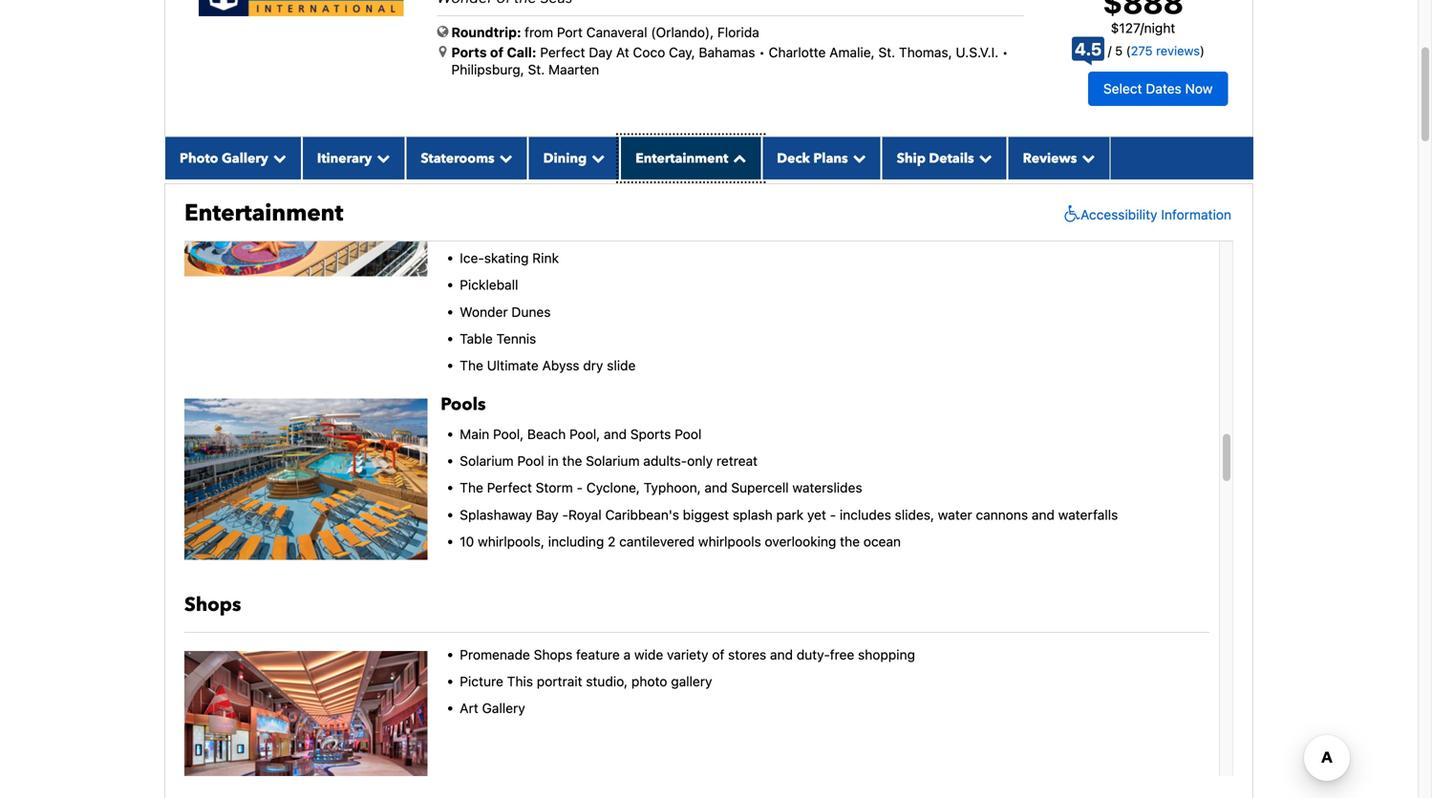 Task type: vqa. For each thing, say whether or not it's contained in the screenshot.
Including
yes



Task type: locate. For each thing, give the bounding box(es) containing it.
ports of call: perfect day at coco cay, bahamas • charlotte amalie, st. thomas, u.s.v.i. • philipsburg, st. maarten
[[452, 44, 1009, 78]]

and left duty-
[[770, 647, 793, 663]]

0 vertical spatial /
[[1141, 20, 1145, 36]]

4.5
[[1075, 39, 1102, 59]]

0 vertical spatial perfect
[[540, 44, 585, 60]]

main
[[460, 427, 490, 442]]

feature
[[576, 647, 620, 663]]

- right "storm"
[[577, 480, 583, 496]]

1 horizontal spatial shops
[[534, 647, 573, 663]]

1 vertical spatial /
[[1108, 44, 1112, 58]]

chevron down image left 'dining'
[[495, 151, 513, 165]]

and up biggest
[[705, 480, 728, 496]]

at
[[616, 44, 630, 60]]

1 horizontal spatial pool,
[[570, 427, 600, 442]]

perfect up splashaway
[[487, 480, 532, 496]]

from
[[525, 24, 554, 40]]

st. right amalie,
[[879, 44, 896, 60]]

overlooking
[[765, 534, 837, 550]]

1 • from the left
[[759, 44, 765, 60]]

cantilevered
[[619, 534, 695, 550]]

gallery down this
[[482, 701, 525, 717]]

0 vertical spatial pool
[[675, 427, 702, 442]]

gallery inside "photo gallery" dropdown button
[[222, 149, 268, 168]]

0 horizontal spatial pool,
[[493, 427, 524, 442]]

the
[[460, 358, 484, 374], [460, 480, 484, 496]]

pool,
[[493, 427, 524, 442], [570, 427, 600, 442]]

0 horizontal spatial perfect
[[487, 480, 532, 496]]

itinerary button
[[302, 137, 406, 179]]

amalie,
[[830, 44, 875, 60]]

dunes
[[512, 304, 551, 320]]

entertainment main content
[[155, 0, 1263, 799]]

/ left 5
[[1108, 44, 1112, 58]]

of left stores in the bottom of the page
[[712, 647, 725, 663]]

/ for $127
[[1141, 20, 1145, 36]]

variety
[[667, 647, 709, 663]]

now
[[1186, 81, 1213, 96]]

dining
[[543, 149, 587, 168]]

1 vertical spatial st.
[[528, 62, 545, 78]]

of up philipsburg,
[[490, 44, 504, 60]]

1 vertical spatial pool
[[517, 453, 544, 469]]

1 solarium from the left
[[460, 453, 514, 469]]

chevron down image for dining
[[587, 151, 605, 165]]

chevron down image left itinerary
[[268, 151, 287, 165]]

1 horizontal spatial gallery
[[482, 701, 525, 717]]

1 chevron down image from the left
[[268, 151, 287, 165]]

st.
[[879, 44, 896, 60], [528, 62, 545, 78]]

- right bay
[[562, 507, 569, 523]]

skating
[[484, 250, 529, 266]]

1 horizontal spatial solarium
[[586, 453, 640, 469]]

chevron down image left the ship
[[848, 151, 867, 165]]

/ up '4.5 / 5 ( 275 reviews )'
[[1141, 20, 1145, 36]]

and
[[604, 427, 627, 442], [705, 480, 728, 496], [1032, 507, 1055, 523], [770, 647, 793, 663]]

plans
[[814, 149, 848, 168]]

entertainment
[[636, 149, 729, 168], [184, 198, 343, 229]]

1 vertical spatial of
[[712, 647, 725, 663]]

gallery right 'photo'
[[222, 149, 268, 168]]

biggest
[[683, 507, 729, 523]]

2 horizontal spatial -
[[830, 507, 836, 523]]

royal
[[569, 507, 602, 523]]

- right yet
[[830, 507, 836, 523]]

splashaway
[[460, 507, 532, 523]]

canaveral
[[586, 24, 648, 40]]

5
[[1116, 44, 1123, 58]]

perfect up maarten
[[540, 44, 585, 60]]

1 horizontal spatial entertainment
[[636, 149, 729, 168]]

chevron down image inside itinerary dropdown button
[[372, 151, 390, 165]]

ultimate
[[487, 358, 539, 374]]

stores
[[728, 647, 767, 663]]

solarium up 'cyclone,'
[[586, 453, 640, 469]]

pool, right main
[[493, 427, 524, 442]]

ship
[[897, 149, 926, 168]]

2 the from the top
[[460, 480, 484, 496]]

1 vertical spatial the
[[840, 534, 860, 550]]

deck plans
[[777, 149, 848, 168]]

2 chevron down image from the left
[[587, 151, 605, 165]]

pool, up "solarium pool in the solarium adults-only retreat"
[[570, 427, 600, 442]]

the up splashaway
[[460, 480, 484, 496]]

3 chevron down image from the left
[[848, 151, 867, 165]]

1 horizontal spatial •
[[1003, 44, 1009, 60]]

chevron down image inside deck plans dropdown button
[[848, 151, 867, 165]]

studio,
[[586, 674, 628, 690]]

solarium
[[460, 453, 514, 469], [586, 453, 640, 469]]

1 vertical spatial perfect
[[487, 480, 532, 496]]

shops
[[184, 592, 241, 619], [534, 647, 573, 663]]

1 vertical spatial gallery
[[482, 701, 525, 717]]

photo gallery
[[180, 149, 268, 168]]

solarium down main
[[460, 453, 514, 469]]

wheelchair image
[[1060, 205, 1081, 224]]

0 vertical spatial gallery
[[222, 149, 268, 168]]

portrait
[[537, 674, 583, 690]]

0 horizontal spatial chevron down image
[[372, 151, 390, 165]]

0 vertical spatial st.
[[879, 44, 896, 60]]

the down table
[[460, 358, 484, 374]]

0 horizontal spatial shops
[[184, 592, 241, 619]]

ice-
[[460, 250, 484, 266]]

0 vertical spatial entertainment
[[636, 149, 729, 168]]

0 vertical spatial of
[[490, 44, 504, 60]]

staterooms
[[421, 149, 495, 168]]

of
[[490, 44, 504, 60], [712, 647, 725, 663]]

1 horizontal spatial /
[[1141, 20, 1145, 36]]

the down the includes
[[840, 534, 860, 550]]

1 the from the top
[[460, 358, 484, 374]]

st. down call: on the top left of page
[[528, 62, 545, 78]]

1 chevron down image from the left
[[372, 151, 390, 165]]

1 horizontal spatial perfect
[[540, 44, 585, 60]]

0 horizontal spatial entertainment
[[184, 198, 343, 229]]

chevron down image inside staterooms dropdown button
[[495, 151, 513, 165]]

sports
[[631, 427, 671, 442]]

globe image
[[437, 25, 449, 38]]

a
[[624, 647, 631, 663]]

3 chevron down image from the left
[[1077, 151, 1096, 165]]

chevron down image inside "photo gallery" dropdown button
[[268, 151, 287, 165]]

maarten
[[549, 62, 600, 78]]

the right in
[[562, 453, 582, 469]]

chevron down image inside ship details dropdown button
[[974, 151, 993, 165]]

• right u.s.v.i.
[[1003, 44, 1009, 60]]

4 chevron down image from the left
[[974, 151, 993, 165]]

chevron down image
[[268, 151, 287, 165], [495, 151, 513, 165], [848, 151, 867, 165], [974, 151, 993, 165]]

park
[[777, 507, 804, 523]]

1 horizontal spatial the
[[840, 534, 860, 550]]

cannons
[[976, 507, 1028, 523]]

promenade
[[460, 647, 530, 663]]

chevron down image
[[372, 151, 390, 165], [587, 151, 605, 165], [1077, 151, 1096, 165]]

chevron down image inside dining dropdown button
[[587, 151, 605, 165]]

night
[[1145, 20, 1176, 36]]

chevron up image
[[729, 151, 747, 165]]

0 vertical spatial the
[[562, 453, 582, 469]]

chevron down image left reviews
[[974, 151, 993, 165]]

2 solarium from the left
[[586, 453, 640, 469]]

2
[[608, 534, 616, 550]]

chevron down image inside reviews dropdown button
[[1077, 151, 1096, 165]]

chevron down image for photo gallery
[[268, 151, 287, 165]]

chevron down image left staterooms
[[372, 151, 390, 165]]

0 vertical spatial the
[[460, 358, 484, 374]]

1 vertical spatial entertainment
[[184, 198, 343, 229]]

select          dates now link
[[1089, 72, 1228, 106]]

select          dates now
[[1104, 81, 1213, 96]]

reviews button
[[1008, 137, 1111, 179]]

ocean
[[864, 534, 901, 550]]

0 horizontal spatial /
[[1108, 44, 1112, 58]]

1 horizontal spatial pool
[[675, 427, 702, 442]]

-
[[577, 480, 583, 496], [562, 507, 569, 523], [830, 507, 836, 523]]

cyclone,
[[587, 480, 640, 496]]

ship details button
[[882, 137, 1008, 179]]

0 horizontal spatial solarium
[[460, 453, 514, 469]]

caribbean's
[[605, 507, 680, 523]]

1 horizontal spatial st.
[[879, 44, 896, 60]]

1 vertical spatial the
[[460, 480, 484, 496]]

chevron down image up wheelchair image
[[1077, 151, 1096, 165]]

(
[[1127, 44, 1131, 58]]

perfect
[[540, 44, 585, 60], [487, 480, 532, 496]]

0 horizontal spatial •
[[759, 44, 765, 60]]

royal caribbean image
[[199, 0, 404, 16]]

information
[[1162, 207, 1232, 223]]

2 chevron down image from the left
[[495, 151, 513, 165]]

pool left in
[[517, 453, 544, 469]]

pool up only
[[675, 427, 702, 442]]

deck plans button
[[762, 137, 882, 179]]

shopping
[[858, 647, 916, 663]]

/ for 4.5
[[1108, 44, 1112, 58]]

0 horizontal spatial of
[[490, 44, 504, 60]]

including
[[548, 534, 604, 550]]

/ inside '4.5 / 5 ( 275 reviews )'
[[1108, 44, 1112, 58]]

1 horizontal spatial chevron down image
[[587, 151, 605, 165]]

• down florida
[[759, 44, 765, 60]]

2 horizontal spatial chevron down image
[[1077, 151, 1096, 165]]

table tennis
[[460, 331, 536, 347]]

wide
[[635, 647, 664, 663]]

1 vertical spatial shops
[[534, 647, 573, 663]]

0 horizontal spatial gallery
[[222, 149, 268, 168]]

chevron down image down maarten
[[587, 151, 605, 165]]

and right cannons
[[1032, 507, 1055, 523]]

the
[[562, 453, 582, 469], [840, 534, 860, 550]]

promenade shops feature a wide variety of stores and duty-free shopping
[[460, 647, 916, 663]]



Task type: describe. For each thing, give the bounding box(es) containing it.
dates
[[1146, 81, 1182, 96]]

chevron down image for staterooms
[[495, 151, 513, 165]]

accessibility information
[[1081, 207, 1232, 223]]

storm
[[536, 480, 573, 496]]

accessibility information link
[[1060, 205, 1232, 224]]

thomas,
[[899, 44, 953, 60]]

typhoon,
[[644, 480, 701, 496]]

u.s.v.i.
[[956, 44, 999, 60]]

(orlando),
[[651, 24, 714, 40]]

the perfect storm - cyclone, typhoon, and supercell waterslides
[[460, 480, 863, 496]]

picture this portrait studio, photo gallery
[[460, 674, 713, 690]]

the ultimate abyss dry slide
[[460, 358, 636, 374]]

tennis
[[497, 331, 536, 347]]

4.5 / 5 ( 275 reviews )
[[1075, 39, 1205, 59]]

charlotte
[[769, 44, 826, 60]]

perfect inside ports of call: perfect day at coco cay, bahamas • charlotte amalie, st. thomas, u.s.v.i. • philipsburg, st. maarten
[[540, 44, 585, 60]]

of inside ports of call: perfect day at coco cay, bahamas • charlotte amalie, st. thomas, u.s.v.i. • philipsburg, st. maarten
[[490, 44, 504, 60]]

splashaway bay -royal caribbean's biggest splash park yet - includes slides, water cannons and waterfalls
[[460, 507, 1118, 523]]

duty-
[[797, 647, 830, 663]]

dry
[[583, 358, 603, 374]]

wonder dunes
[[460, 304, 551, 320]]

photo
[[632, 674, 668, 690]]

and up "solarium pool in the solarium adults-only retreat"
[[604, 427, 627, 442]]

roundtrip: from port canaveral (orlando), florida
[[452, 24, 760, 40]]

0 horizontal spatial pool
[[517, 453, 544, 469]]

pools
[[441, 393, 486, 417]]

chevron down image for ship details
[[974, 151, 993, 165]]

$127
[[1111, 20, 1141, 36]]

1 horizontal spatial of
[[712, 647, 725, 663]]

entertainment button
[[620, 137, 762, 179]]

1 pool, from the left
[[493, 427, 524, 442]]

0 vertical spatial shops
[[184, 592, 241, 619]]

select
[[1104, 81, 1143, 96]]

ship details
[[897, 149, 974, 168]]

the for the perfect storm - cyclone, typhoon, and supercell waterslides
[[460, 480, 484, 496]]

rink
[[533, 250, 559, 266]]

0 horizontal spatial -
[[562, 507, 569, 523]]

splash
[[733, 507, 773, 523]]

waterfalls
[[1059, 507, 1118, 523]]

map marker image
[[439, 45, 447, 58]]

yet
[[808, 507, 827, 523]]

accessibility
[[1081, 207, 1158, 223]]

retreat
[[717, 453, 758, 469]]

0 horizontal spatial st.
[[528, 62, 545, 78]]

reviews
[[1157, 44, 1200, 58]]

bahamas
[[699, 44, 756, 60]]

philipsburg,
[[452, 62, 524, 78]]

day
[[589, 44, 613, 60]]

chevron down image for itinerary
[[372, 151, 390, 165]]

gallery for art gallery
[[482, 701, 525, 717]]

10
[[460, 534, 474, 550]]

275
[[1131, 44, 1153, 58]]

gallery
[[671, 674, 713, 690]]

call:
[[507, 44, 537, 60]]

10 whirlpools, including 2 cantilevered whirlpools overlooking the ocean
[[460, 534, 901, 550]]

water
[[938, 507, 973, 523]]

cay,
[[669, 44, 695, 60]]

photo gallery button
[[164, 137, 302, 179]]

abyss
[[542, 358, 580, 374]]

florida
[[718, 24, 760, 40]]

pickleball
[[460, 277, 518, 293]]

reviews
[[1023, 149, 1077, 168]]

275 reviews link
[[1131, 44, 1200, 58]]

gallery for photo gallery
[[222, 149, 268, 168]]

roundtrip:
[[452, 24, 522, 40]]

chevron down image for reviews
[[1077, 151, 1096, 165]]

only
[[687, 453, 713, 469]]

bay
[[536, 507, 559, 523]]

includes
[[840, 507, 892, 523]]

2 • from the left
[[1003, 44, 1009, 60]]

chevron down image for deck plans
[[848, 151, 867, 165]]

whirlpools
[[698, 534, 761, 550]]

supercell
[[731, 480, 789, 496]]

details
[[929, 149, 974, 168]]

entertainment inside dropdown button
[[636, 149, 729, 168]]

whirlpools,
[[478, 534, 545, 550]]

2 pool, from the left
[[570, 427, 600, 442]]

slide
[[607, 358, 636, 374]]

)
[[1200, 44, 1205, 58]]

the for the ultimate abyss dry slide
[[460, 358, 484, 374]]

wonder
[[460, 304, 508, 320]]

adults-
[[644, 453, 687, 469]]

solarium pool in the solarium adults-only retreat
[[460, 453, 758, 469]]

0 horizontal spatial the
[[562, 453, 582, 469]]

staterooms button
[[406, 137, 528, 179]]

table
[[460, 331, 493, 347]]

1 horizontal spatial -
[[577, 480, 583, 496]]

ports
[[452, 44, 487, 60]]

in
[[548, 453, 559, 469]]

coco
[[633, 44, 665, 60]]



